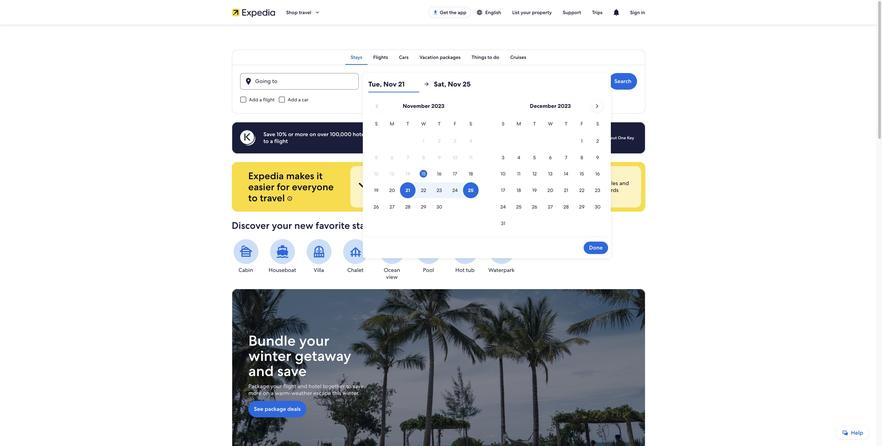 Task type: vqa. For each thing, say whether or not it's contained in the screenshot.


Task type: describe. For each thing, give the bounding box(es) containing it.
travel sale activities deals image
[[232, 289, 646, 446]]

3
[[502, 154, 505, 161]]

4 button
[[511, 150, 527, 165]]

with
[[370, 131, 381, 138]]

list your property
[[513, 9, 552, 16]]

hot tub button
[[451, 239, 479, 274]]

hot tub
[[456, 267, 475, 274]]

4
[[518, 154, 521, 161]]

car
[[302, 97, 309, 103]]

flights link
[[368, 50, 394, 65]]

vacation packages
[[420, 54, 461, 60]]

ocean
[[384, 267, 400, 274]]

and inside earn airline miles and one key rewards
[[620, 180, 629, 187]]

shop travel button
[[281, 4, 326, 21]]

flight left add a car
[[263, 97, 275, 103]]

things to do link
[[467, 50, 505, 65]]

houseboat
[[269, 267, 296, 274]]

learn about one key
[[595, 135, 635, 141]]

cars
[[399, 54, 409, 60]]

0 vertical spatial 17 button
[[448, 166, 463, 182]]

everyone
[[292, 181, 334, 193]]

20 for first the 20 button from right
[[548, 187, 554, 194]]

directional image
[[424, 81, 430, 87]]

search
[[615, 78, 632, 85]]

f for november 2023
[[454, 121, 457, 127]]

a inside bundle your winter getaway and save package your flight and hotel together to save more on a warm-weather escape this winter.
[[271, 390, 274, 397]]

shop
[[286, 9, 298, 16]]

5 button
[[527, 150, 543, 165]]

2 19 button from the left
[[527, 183, 543, 198]]

2
[[597, 138, 599, 144]]

deals
[[287, 406, 301, 413]]

ocean view
[[384, 267, 400, 281]]

things to do
[[472, 54, 500, 60]]

add a car
[[288, 97, 309, 103]]

w for december
[[548, 121, 553, 127]]

bundle for your
[[248, 331, 296, 350]]

15 for second 15 button from right
[[422, 171, 426, 177]]

ocean view button
[[378, 239, 406, 281]]

houseboat button
[[268, 239, 297, 274]]

december 2023 element
[[496, 120, 606, 232]]

prices.
[[406, 131, 422, 138]]

bundle for flight
[[478, 180, 496, 187]]

waterpark
[[489, 267, 515, 274]]

29 button inside december 2023 element
[[574, 199, 590, 215]]

nov 21 - nov 25
[[378, 80, 418, 88]]

cars link
[[394, 50, 414, 65]]

english
[[486, 9, 502, 16]]

15 for 1st 15 button from right
[[580, 171, 585, 177]]

it
[[317, 170, 323, 182]]

also,
[[423, 131, 436, 138]]

add for add a car
[[288, 97, 297, 103]]

22
[[580, 187, 585, 194]]

if
[[405, 180, 409, 187]]

property
[[532, 9, 552, 16]]

expedia makes it easier for everyone to travel
[[248, 170, 334, 204]]

21 inside 21 button
[[564, 187, 569, 194]]

on inside save 10% or more on over 100,000 hotels with member prices. also, members save up to 30% when you add a hotel to a flight
[[310, 131, 316, 138]]

get the app
[[440, 9, 467, 16]]

learn about one key link
[[592, 132, 637, 143]]

favorite
[[316, 219, 350, 232]]

drop
[[396, 187, 408, 194]]

6
[[549, 154, 552, 161]]

weather
[[291, 390, 312, 397]]

m for november 2023
[[390, 121, 395, 127]]

flight inside bundle your winter getaway and save package your flight and hotel together to save more on a warm-weather escape this winter.
[[283, 383, 296, 390]]

over
[[318, 131, 329, 138]]

xsmall image
[[287, 196, 293, 201]]

29 button inside november 2023 element
[[416, 199, 432, 215]]

the
[[450, 9, 457, 16]]

hot
[[456, 267, 465, 274]]

27 inside december 2023 element
[[548, 204, 553, 210]]

31
[[501, 220, 506, 226]]

w for november
[[422, 121, 426, 127]]

in
[[642, 9, 646, 16]]

things
[[472, 54, 487, 60]]

2 15 button from the left
[[574, 166, 590, 182]]

save inside save 10% or more on over 100,000 hotels with member prices. also, members save up to 30% when you add a hotel to a flight
[[462, 131, 474, 138]]

1 horizontal spatial 18 button
[[511, 183, 527, 198]]

11 button
[[511, 166, 527, 182]]

package
[[265, 406, 286, 413]]

sign
[[631, 9, 640, 16]]

see package deals
[[254, 406, 301, 413]]

16 inside december 2023 element
[[596, 171, 600, 177]]

december 2023
[[530, 102, 571, 110]]

19 for 1st 19 button from left
[[374, 187, 379, 194]]

get for get alerts if flight prices drop
[[379, 180, 389, 187]]

your for bundle
[[299, 331, 330, 350]]

discover
[[232, 219, 270, 232]]

bundle your winter getaway and save main content
[[0, 25, 878, 446]]

to right up
[[483, 131, 488, 138]]

done button
[[584, 242, 609, 254]]

member
[[382, 131, 404, 138]]

one inside earn airline miles and one key rewards
[[576, 187, 587, 194]]

members
[[437, 131, 461, 138]]

to left '10%'
[[264, 138, 269, 145]]

pool button
[[415, 239, 443, 274]]

escape
[[313, 390, 331, 397]]

29 for 29 button in november 2023 element
[[421, 204, 427, 210]]

add for add a flight
[[249, 97, 258, 103]]

chalet
[[348, 267, 364, 274]]

app
[[458, 9, 467, 16]]

together
[[323, 383, 345, 390]]

packages
[[440, 54, 461, 60]]

view
[[386, 273, 398, 281]]

flights
[[374, 54, 388, 60]]

save 10% or more on over 100,000 hotels with member prices. also, members save up to 30% when you add a hotel to a flight
[[264, 131, 557, 145]]

1 horizontal spatial 25
[[463, 80, 471, 89]]

1 button
[[574, 133, 590, 149]]

alerts
[[390, 180, 404, 187]]

30 inside december 2023 element
[[595, 204, 601, 210]]

to inside expedia makes it easier for everyone to travel
[[248, 192, 258, 204]]

17 inside november 2023 element
[[453, 171, 457, 177]]

trailing image
[[314, 9, 321, 16]]

bundle flight + hotel to save
[[478, 180, 536, 194]]

travel inside shop travel dropdown button
[[299, 9, 312, 16]]

support link
[[558, 6, 587, 19]]

list
[[513, 9, 520, 16]]

cruises
[[511, 54, 527, 60]]

10
[[501, 171, 506, 177]]

travel inside expedia makes it easier for everyone to travel
[[260, 192, 285, 204]]

communication center icon image
[[613, 8, 621, 17]]

english button
[[471, 6, 507, 19]]

f for december 2023
[[581, 121, 584, 127]]

november 2023 element
[[369, 120, 479, 215]]

9 button
[[590, 150, 606, 165]]

1 19 button from the left
[[369, 183, 385, 198]]

nov inside 'sat, nov 25' button
[[448, 80, 461, 89]]

27 button inside november 2023 element
[[385, 199, 400, 215]]

1 15 button from the left
[[416, 166, 432, 182]]

flight inside save 10% or more on over 100,000 hotels with member prices. also, members save up to 30% when you add a hotel to a flight
[[274, 138, 288, 145]]

13 button
[[543, 166, 559, 182]]

19 for second 19 button
[[533, 187, 537, 194]]

25 button
[[511, 199, 527, 215]]

to inside bundle your winter getaway and save package your flight and hotel together to save more on a warm-weather escape this winter.
[[346, 383, 352, 390]]

nov left -
[[378, 80, 389, 88]]

up
[[475, 131, 482, 138]]

hotel inside bundle flight + hotel to save
[[516, 180, 529, 187]]



Task type: locate. For each thing, give the bounding box(es) containing it.
1 vertical spatial on
[[263, 390, 269, 397]]

0 horizontal spatial 29 button
[[416, 199, 432, 215]]

bundle inside bundle flight + hotel to save
[[478, 180, 496, 187]]

1 27 button from the left
[[385, 199, 400, 215]]

2 30 button from the left
[[590, 199, 606, 215]]

100,000
[[330, 131, 352, 138]]

1 2023 from the left
[[432, 102, 445, 110]]

1 horizontal spatial 19
[[533, 187, 537, 194]]

hotel inside bundle your winter getaway and save package your flight and hotel together to save more on a warm-weather escape this winter.
[[309, 383, 322, 390]]

your inside list your property link
[[521, 9, 531, 16]]

1 20 button from the left
[[385, 183, 400, 198]]

0 horizontal spatial 18 button
[[463, 166, 479, 182]]

29 for 29 button within the december 2023 element
[[580, 204, 585, 210]]

to left do at top right
[[488, 54, 493, 60]]

27 right 25 button
[[548, 204, 553, 210]]

0 horizontal spatial more
[[248, 390, 262, 397]]

more inside save 10% or more on over 100,000 hotels with member prices. also, members save up to 30% when you add a hotel to a flight
[[295, 131, 308, 138]]

1 vertical spatial and
[[248, 362, 274, 381]]

24
[[501, 204, 506, 210]]

0 horizontal spatial 25
[[412, 80, 418, 88]]

27 button down 21 button
[[543, 199, 559, 215]]

25 right 24 button
[[517, 204, 522, 210]]

0 horizontal spatial 15
[[422, 171, 426, 177]]

0 vertical spatial key
[[628, 135, 635, 141]]

1 horizontal spatial one
[[618, 135, 627, 141]]

package
[[248, 383, 269, 390]]

2 30 from the left
[[595, 204, 601, 210]]

1 add from the left
[[249, 97, 258, 103]]

vacation
[[420, 54, 439, 60]]

1 vertical spatial 17
[[501, 187, 506, 194]]

f
[[454, 121, 457, 127], [581, 121, 584, 127]]

download the app button image
[[433, 10, 439, 15]]

20 left 21 button
[[548, 187, 554, 194]]

1 28 button from the left
[[400, 199, 416, 215]]

16 up airline
[[596, 171, 600, 177]]

to right 'this'
[[346, 383, 352, 390]]

1 horizontal spatial 26
[[532, 204, 538, 210]]

29 down 22
[[580, 204, 585, 210]]

20 down alerts
[[389, 187, 395, 194]]

f up members
[[454, 121, 457, 127]]

november
[[403, 102, 430, 110]]

5
[[534, 154, 536, 161]]

w up also,
[[422, 121, 426, 127]]

tab list inside bundle your winter getaway and save main content
[[232, 50, 646, 65]]

2 vertical spatial hotel
[[309, 383, 322, 390]]

to down expedia
[[248, 192, 258, 204]]

nov right -
[[400, 80, 410, 88]]

27
[[390, 204, 395, 210], [548, 204, 553, 210]]

0 horizontal spatial 20
[[389, 187, 395, 194]]

0 horizontal spatial 29
[[421, 204, 427, 210]]

1 horizontal spatial 17 button
[[496, 183, 511, 198]]

1 30 from the left
[[437, 204, 443, 210]]

next month image
[[593, 102, 602, 110]]

15 up earn
[[580, 171, 585, 177]]

t up prices.
[[407, 121, 409, 127]]

21 inside tue, nov 21 button
[[399, 80, 405, 89]]

0 vertical spatial hotel
[[544, 131, 557, 138]]

27 button inside december 2023 element
[[543, 199, 559, 215]]

2 20 button from the left
[[543, 183, 559, 198]]

1 horizontal spatial 15
[[580, 171, 585, 177]]

1
[[582, 138, 583, 144]]

0 vertical spatial 18 button
[[463, 166, 479, 182]]

about
[[606, 135, 617, 141]]

save inside bundle flight + hotel to save
[[478, 187, 489, 194]]

easier
[[248, 181, 275, 193]]

1 out of 3 element
[[351, 166, 445, 208]]

19 button down 12 button at the top of page
[[527, 183, 543, 198]]

0 vertical spatial on
[[310, 131, 316, 138]]

miles
[[605, 180, 618, 187]]

villa
[[314, 267, 324, 274]]

one right 'about'
[[618, 135, 627, 141]]

25 inside december 2023 element
[[517, 204, 522, 210]]

flight down 10
[[497, 180, 510, 187]]

get for get the app
[[440, 9, 448, 16]]

hotel left together
[[309, 383, 322, 390]]

20
[[389, 187, 395, 194], [548, 187, 554, 194]]

1 horizontal spatial 2023
[[558, 102, 571, 110]]

16 right today element
[[437, 171, 442, 177]]

0 horizontal spatial 18
[[469, 171, 473, 177]]

2 vertical spatial and
[[298, 383, 307, 390]]

18 left 10
[[469, 171, 473, 177]]

2 horizontal spatial 21
[[564, 187, 569, 194]]

1 vertical spatial 17 button
[[496, 183, 511, 198]]

one right 21 button
[[576, 187, 587, 194]]

1 vertical spatial one
[[576, 187, 587, 194]]

flight inside bundle flight + hotel to save
[[497, 180, 510, 187]]

2023 for november 2023
[[432, 102, 445, 110]]

1 horizontal spatial 16 button
[[590, 166, 606, 182]]

1 horizontal spatial get
[[440, 9, 448, 16]]

28 button down drop
[[400, 199, 416, 215]]

your for list
[[521, 9, 531, 16]]

1 horizontal spatial 18
[[517, 187, 521, 194]]

villa button
[[305, 239, 333, 274]]

earn
[[576, 180, 587, 187]]

26 for 26 button within november 2023 element
[[374, 204, 379, 210]]

hotel
[[544, 131, 557, 138], [516, 180, 529, 187], [309, 383, 322, 390]]

2023 right december
[[558, 102, 571, 110]]

0 horizontal spatial 30 button
[[432, 199, 448, 215]]

key inside earn airline miles and one key rewards
[[589, 187, 598, 194]]

28 inside december 2023 element
[[564, 204, 569, 210]]

29 down get alerts if flight prices drop
[[421, 204, 427, 210]]

16 button right today element
[[432, 166, 448, 182]]

sat, nov 25
[[434, 80, 471, 89]]

add
[[528, 131, 538, 138]]

previous month image
[[373, 102, 381, 110]]

20 for 2nd the 20 button from right
[[389, 187, 395, 194]]

15 button right if
[[416, 166, 432, 182]]

m up member
[[390, 121, 395, 127]]

bundle inside bundle your winter getaway and save package your flight and hotel together to save more on a warm-weather escape this winter.
[[248, 331, 296, 350]]

0 horizontal spatial and
[[248, 362, 274, 381]]

1 16 button from the left
[[432, 166, 448, 182]]

sign in
[[631, 9, 646, 16]]

cabin button
[[232, 239, 260, 274]]

support
[[563, 9, 582, 16]]

7
[[565, 154, 568, 161]]

1 29 button from the left
[[416, 199, 432, 215]]

hotels
[[353, 131, 369, 138]]

or
[[288, 131, 294, 138]]

2 16 from the left
[[596, 171, 600, 177]]

2 horizontal spatial and
[[620, 180, 629, 187]]

more
[[295, 131, 308, 138], [248, 390, 262, 397]]

on left the over
[[310, 131, 316, 138]]

26 button down prices
[[369, 199, 385, 215]]

2 28 button from the left
[[559, 199, 574, 215]]

3 t from the left
[[534, 121, 536, 127]]

1 s from the left
[[375, 121, 378, 127]]

3 s from the left
[[502, 121, 505, 127]]

waterpark button
[[488, 239, 516, 274]]

0 horizontal spatial 16 button
[[432, 166, 448, 182]]

0 horizontal spatial 17 button
[[448, 166, 463, 182]]

1 20 from the left
[[389, 187, 395, 194]]

1 vertical spatial hotel
[[516, 180, 529, 187]]

0 horizontal spatial key
[[589, 187, 598, 194]]

new
[[295, 219, 314, 232]]

28 down drop
[[405, 204, 411, 210]]

0 vertical spatial get
[[440, 9, 448, 16]]

+
[[512, 180, 515, 187]]

travel left xsmall image
[[260, 192, 285, 204]]

9
[[597, 154, 600, 161]]

to inside things to do 'link'
[[488, 54, 493, 60]]

27 button
[[385, 199, 400, 215], [543, 199, 559, 215]]

1 horizontal spatial hotel
[[516, 180, 529, 187]]

1 horizontal spatial 28 button
[[559, 199, 574, 215]]

1 horizontal spatial and
[[298, 383, 307, 390]]

26 button
[[369, 199, 385, 215], [527, 199, 543, 215]]

today element
[[420, 170, 428, 178]]

1 t from the left
[[407, 121, 409, 127]]

hotel inside save 10% or more on over 100,000 hotels with member prices. also, members save up to 30% when you add a hotel to a flight
[[544, 131, 557, 138]]

shop travel
[[286, 9, 312, 16]]

november 2023
[[403, 102, 445, 110]]

18 inside december 2023 element
[[517, 187, 521, 194]]

0 horizontal spatial 19 button
[[369, 183, 385, 198]]

0 horizontal spatial 26 button
[[369, 199, 385, 215]]

25
[[463, 80, 471, 89], [412, 80, 418, 88], [517, 204, 522, 210]]

29
[[421, 204, 427, 210], [580, 204, 585, 210]]

15 inside december 2023 element
[[580, 171, 585, 177]]

get inside get the app link
[[440, 9, 448, 16]]

1 16 from the left
[[437, 171, 442, 177]]

hotel right +
[[516, 180, 529, 187]]

1 horizontal spatial 21
[[399, 80, 405, 89]]

flight inside get alerts if flight prices drop
[[410, 180, 423, 187]]

1 19 from the left
[[374, 187, 379, 194]]

t up add
[[534, 121, 536, 127]]

1 horizontal spatial f
[[581, 121, 584, 127]]

m for december 2023
[[517, 121, 522, 127]]

18 button left 10
[[463, 166, 479, 182]]

27 down prices
[[390, 204, 395, 210]]

1 30 button from the left
[[432, 199, 448, 215]]

when
[[502, 131, 516, 138]]

2 2023 from the left
[[558, 102, 571, 110]]

0 horizontal spatial bundle
[[248, 331, 296, 350]]

1 horizontal spatial key
[[628, 135, 635, 141]]

1 horizontal spatial 30 button
[[590, 199, 606, 215]]

key
[[628, 135, 635, 141], [589, 187, 598, 194]]

26
[[374, 204, 379, 210], [532, 204, 538, 210]]

1 w from the left
[[422, 121, 426, 127]]

1 15 from the left
[[422, 171, 426, 177]]

29 button
[[416, 199, 432, 215], [574, 199, 590, 215]]

to inside bundle flight + hotel to save
[[530, 180, 536, 187]]

4 s from the left
[[597, 121, 599, 127]]

29 button down get alerts if flight prices drop
[[416, 199, 432, 215]]

prices
[[379, 187, 394, 194]]

19 button left alerts
[[369, 183, 385, 198]]

getaway
[[295, 347, 351, 366]]

1 horizontal spatial 15 button
[[574, 166, 590, 182]]

more right or
[[295, 131, 308, 138]]

tue,
[[369, 80, 382, 89]]

1 horizontal spatial more
[[295, 131, 308, 138]]

2 20 from the left
[[548, 187, 554, 194]]

2 button
[[590, 133, 606, 149]]

2023 right november
[[432, 102, 445, 110]]

2 27 from the left
[[548, 204, 553, 210]]

more up the see
[[248, 390, 262, 397]]

0 vertical spatial one
[[618, 135, 627, 141]]

17 inside december 2023 element
[[501, 187, 506, 194]]

16 button inside november 2023 element
[[432, 166, 448, 182]]

1 horizontal spatial 20
[[548, 187, 554, 194]]

2 26 from the left
[[532, 204, 538, 210]]

1 28 from the left
[[405, 204, 411, 210]]

0 vertical spatial 18
[[469, 171, 473, 177]]

w down december 2023
[[548, 121, 553, 127]]

nov
[[384, 80, 397, 89], [448, 80, 461, 89], [378, 80, 389, 88], [400, 80, 410, 88]]

2 t from the left
[[438, 121, 441, 127]]

0 horizontal spatial 27
[[390, 204, 395, 210]]

27 inside november 2023 element
[[390, 204, 395, 210]]

application
[[369, 98, 606, 232]]

m inside december 2023 element
[[517, 121, 522, 127]]

learn
[[595, 135, 605, 141]]

2 19 from the left
[[533, 187, 537, 194]]

1 vertical spatial bundle
[[248, 331, 296, 350]]

0 horizontal spatial 28
[[405, 204, 411, 210]]

more inside bundle your winter getaway and save package your flight and hotel together to save more on a warm-weather escape this winter.
[[248, 390, 262, 397]]

21 inside nov 21 - nov 25 button
[[390, 80, 395, 88]]

1 horizontal spatial 20 button
[[543, 183, 559, 198]]

26 button right 24 button
[[527, 199, 543, 215]]

30 button
[[432, 199, 448, 215], [590, 199, 606, 215]]

cruises link
[[505, 50, 532, 65]]

17 right today element
[[453, 171, 457, 177]]

3 out of 3 element
[[547, 166, 642, 208]]

28 button
[[400, 199, 416, 215], [559, 199, 574, 215]]

19 down 12 button at the top of page
[[533, 187, 537, 194]]

f inside november 2023 element
[[454, 121, 457, 127]]

2 27 button from the left
[[543, 199, 559, 215]]

28 down 21 button
[[564, 204, 569, 210]]

nov inside tue, nov 21 button
[[384, 80, 397, 89]]

0 horizontal spatial 2023
[[432, 102, 445, 110]]

13
[[549, 171, 553, 177]]

m inside november 2023 element
[[390, 121, 395, 127]]

2 29 from the left
[[580, 204, 585, 210]]

2 add from the left
[[288, 97, 297, 103]]

27 button down prices
[[385, 199, 400, 215]]

0 vertical spatial bundle
[[478, 180, 496, 187]]

this
[[332, 390, 341, 397]]

0 horizontal spatial f
[[454, 121, 457, 127]]

1 horizontal spatial on
[[310, 131, 316, 138]]

on left warm-
[[263, 390, 269, 397]]

1 m from the left
[[390, 121, 395, 127]]

17 up 24
[[501, 187, 506, 194]]

1 27 from the left
[[390, 204, 395, 210]]

trips link
[[587, 6, 609, 19]]

your for discover
[[272, 219, 292, 232]]

stays
[[351, 54, 363, 60]]

your
[[521, 9, 531, 16], [272, 219, 292, 232], [299, 331, 330, 350], [271, 383, 282, 390]]

w inside december 2023 element
[[548, 121, 553, 127]]

26 inside december 2023 element
[[532, 204, 538, 210]]

2 s from the left
[[470, 121, 473, 127]]

travel left trailing icon
[[299, 9, 312, 16]]

28
[[405, 204, 411, 210], [564, 204, 569, 210]]

tub
[[466, 267, 475, 274]]

and up package
[[248, 362, 274, 381]]

to down 12
[[530, 180, 536, 187]]

17 button right today element
[[448, 166, 463, 182]]

25 right sat,
[[463, 80, 471, 89]]

flight right if
[[410, 180, 423, 187]]

and right warm-
[[298, 383, 307, 390]]

0 vertical spatial more
[[295, 131, 308, 138]]

1 29 from the left
[[421, 204, 427, 210]]

get left alerts
[[379, 180, 389, 187]]

21
[[399, 80, 405, 89], [390, 80, 395, 88], [564, 187, 569, 194]]

14
[[564, 171, 569, 177]]

20 button
[[385, 183, 400, 198], [543, 183, 559, 198]]

f up 1 button
[[581, 121, 584, 127]]

0 horizontal spatial add
[[249, 97, 258, 103]]

1 vertical spatial travel
[[260, 192, 285, 204]]

25 inside button
[[412, 80, 418, 88]]

nov right the tue,
[[384, 80, 397, 89]]

get alerts if flight prices drop
[[379, 180, 423, 194]]

t up members
[[438, 121, 441, 127]]

2 16 button from the left
[[590, 166, 606, 182]]

hotel right add
[[544, 131, 557, 138]]

2 out of 3 element
[[449, 166, 543, 208]]

2 horizontal spatial hotel
[[544, 131, 557, 138]]

1 vertical spatial key
[[589, 187, 598, 194]]

26 inside november 2023 element
[[374, 204, 379, 210]]

2 28 from the left
[[564, 204, 569, 210]]

tab list
[[232, 50, 646, 65]]

0 horizontal spatial 27 button
[[385, 199, 400, 215]]

1 horizontal spatial add
[[288, 97, 297, 103]]

m up you
[[517, 121, 522, 127]]

16 button up 23 button
[[590, 166, 606, 182]]

1 horizontal spatial travel
[[299, 9, 312, 16]]

travel
[[299, 9, 312, 16], [260, 192, 285, 204]]

0 vertical spatial travel
[[299, 9, 312, 16]]

1 f from the left
[[454, 121, 457, 127]]

19 left prices
[[374, 187, 379, 194]]

1 vertical spatial get
[[379, 180, 389, 187]]

1 vertical spatial 18 button
[[511, 183, 527, 198]]

rewards
[[599, 187, 619, 194]]

0 horizontal spatial 17
[[453, 171, 457, 177]]

28 button down 21 button
[[559, 199, 574, 215]]

30
[[437, 204, 443, 210], [595, 204, 601, 210]]

0 horizontal spatial 26
[[374, 204, 379, 210]]

11
[[518, 171, 521, 177]]

december
[[530, 102, 557, 110]]

2 w from the left
[[548, 121, 553, 127]]

expedia logo image
[[232, 8, 275, 17]]

29 button down 22 button
[[574, 199, 590, 215]]

24 button
[[496, 199, 511, 215]]

get right 'download the app button' icon
[[440, 9, 448, 16]]

t down december 2023
[[565, 121, 568, 127]]

flight up deals
[[283, 383, 296, 390]]

2 m from the left
[[517, 121, 522, 127]]

0 vertical spatial 17
[[453, 171, 457, 177]]

0 horizontal spatial 15 button
[[416, 166, 432, 182]]

0 horizontal spatial get
[[379, 180, 389, 187]]

w inside november 2023 element
[[422, 121, 426, 127]]

1 26 from the left
[[374, 204, 379, 210]]

1 horizontal spatial 26 button
[[527, 199, 543, 215]]

2023 for december 2023
[[558, 102, 571, 110]]

application inside bundle your winter getaway and save main content
[[369, 98, 606, 232]]

application containing november 2023
[[369, 98, 606, 232]]

2 26 button from the left
[[527, 199, 543, 215]]

0 horizontal spatial one
[[576, 187, 587, 194]]

2 f from the left
[[581, 121, 584, 127]]

29 inside december 2023 element
[[580, 204, 585, 210]]

0 horizontal spatial 28 button
[[400, 199, 416, 215]]

28 inside november 2023 element
[[405, 204, 411, 210]]

0 horizontal spatial 16
[[437, 171, 442, 177]]

t
[[407, 121, 409, 127], [438, 121, 441, 127], [534, 121, 536, 127], [565, 121, 568, 127]]

4 t from the left
[[565, 121, 568, 127]]

19 inside december 2023 element
[[533, 187, 537, 194]]

0 horizontal spatial 20 button
[[385, 183, 400, 198]]

save
[[264, 131, 276, 138]]

search button
[[609, 73, 637, 90]]

29 inside november 2023 element
[[421, 204, 427, 210]]

0 horizontal spatial hotel
[[309, 383, 322, 390]]

10 button
[[496, 166, 511, 182]]

m
[[390, 121, 395, 127], [517, 121, 522, 127]]

0 horizontal spatial 19
[[374, 187, 379, 194]]

small image
[[477, 9, 483, 16]]

19 inside november 2023 element
[[374, 187, 379, 194]]

16 inside november 2023 element
[[437, 171, 442, 177]]

18 down 11 at top right
[[517, 187, 521, 194]]

17 button left +
[[496, 183, 511, 198]]

on inside bundle your winter getaway and save package your flight and hotel together to save more on a warm-weather escape this winter.
[[263, 390, 269, 397]]

18 button up 25 button
[[511, 183, 527, 198]]

cabin
[[239, 267, 253, 274]]

2 horizontal spatial 25
[[517, 204, 522, 210]]

nov right sat,
[[448, 80, 461, 89]]

and right miles
[[620, 180, 629, 187]]

tab list containing stays
[[232, 50, 646, 65]]

1 horizontal spatial bundle
[[478, 180, 496, 187]]

pool
[[423, 267, 434, 274]]

26 for first 26 button from right
[[532, 204, 538, 210]]

26 button inside november 2023 element
[[369, 199, 385, 215]]

flight left or
[[274, 138, 288, 145]]

1 horizontal spatial 29
[[580, 204, 585, 210]]

1 vertical spatial more
[[248, 390, 262, 397]]

get inside get alerts if flight prices drop
[[379, 180, 389, 187]]

1 horizontal spatial 29 button
[[574, 199, 590, 215]]

f inside december 2023 element
[[581, 121, 584, 127]]

1 26 button from the left
[[369, 199, 385, 215]]

25 left the directional image
[[412, 80, 418, 88]]

1 horizontal spatial w
[[548, 121, 553, 127]]

30 inside november 2023 element
[[437, 204, 443, 210]]

trips
[[593, 9, 603, 16]]

15 button right the 14
[[574, 166, 590, 182]]

2 29 button from the left
[[574, 199, 590, 215]]

2 15 from the left
[[580, 171, 585, 177]]

0 horizontal spatial 21
[[390, 80, 395, 88]]

see
[[254, 406, 263, 413]]

0 horizontal spatial 30
[[437, 204, 443, 210]]

1 horizontal spatial 16
[[596, 171, 600, 177]]

1 horizontal spatial 17
[[501, 187, 506, 194]]

0 horizontal spatial m
[[390, 121, 395, 127]]

15 up get alerts if flight prices drop
[[422, 171, 426, 177]]

earn airline miles and one key rewards
[[576, 180, 629, 194]]

15 inside today element
[[422, 171, 426, 177]]

see package deals link
[[248, 401, 306, 418]]

18 inside november 2023 element
[[469, 171, 473, 177]]

0 horizontal spatial on
[[263, 390, 269, 397]]

1 horizontal spatial 27 button
[[543, 199, 559, 215]]

1 horizontal spatial 27
[[548, 204, 553, 210]]



